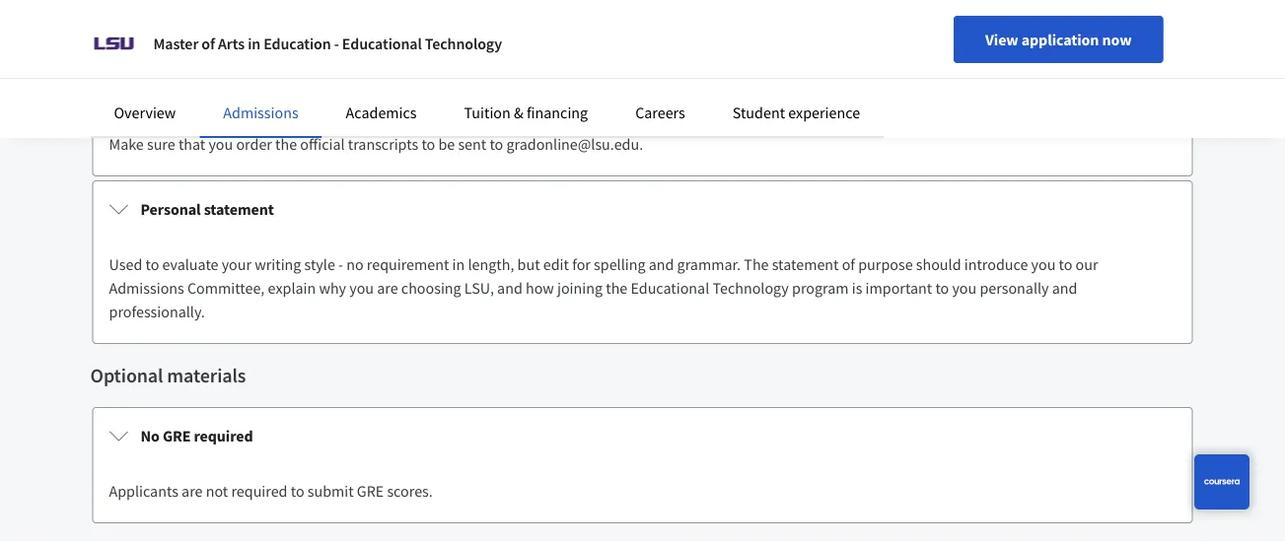 Task type: locate. For each thing, give the bounding box(es) containing it.
application left now
[[1022, 30, 1099, 49]]

1 vertical spatial application
[[778, 110, 853, 130]]

0 vertical spatial in
[[248, 34, 261, 53]]

0 horizontal spatial admissions
[[109, 278, 184, 298]]

the
[[754, 110, 775, 130], [275, 134, 297, 154], [606, 278, 628, 298]]

1 horizontal spatial educational
[[631, 278, 710, 298]]

and down the our
[[1052, 278, 1078, 298]]

statement up the program
[[772, 255, 839, 274]]

0 vertical spatial of
[[202, 34, 215, 53]]

of inside upload unofficial transcripts of all undergraduate, graduate, or post baccalaureate course work in the application if available (can review on unofficial transcripts). make sure that you order the official transcripts to be sent to gradonline@lsu.edu.
[[299, 110, 312, 130]]

in right arts
[[248, 34, 261, 53]]

transcripts down arts
[[193, 55, 268, 75]]

0 vertical spatial educational
[[342, 34, 422, 53]]

1 horizontal spatial are
[[377, 278, 398, 298]]

0 vertical spatial application
[[1022, 30, 1099, 49]]

the right order
[[275, 134, 297, 154]]

0 vertical spatial admissions
[[223, 103, 299, 122]]

gre right no
[[163, 426, 191, 446]]

required right not
[[231, 481, 288, 501]]

1 vertical spatial the
[[275, 134, 297, 154]]

- right education
[[334, 34, 339, 53]]

0 horizontal spatial in
[[248, 34, 261, 53]]

academics
[[346, 103, 417, 122]]

admissions up professionally.
[[109, 278, 184, 298]]

1 horizontal spatial statement
[[772, 255, 839, 274]]

transcripts).
[[1096, 110, 1175, 130]]

course
[[655, 110, 698, 130]]

transcripts down 'undergraduate,'
[[348, 134, 418, 154]]

the right work
[[754, 110, 775, 130]]

-
[[334, 34, 339, 53], [338, 255, 343, 274]]

application inside 'button'
[[1022, 30, 1099, 49]]

0 horizontal spatial application
[[778, 110, 853, 130]]

student
[[733, 103, 785, 122]]

admissions up order
[[223, 103, 299, 122]]

tuition & financing link
[[464, 103, 588, 122]]

used
[[109, 255, 142, 274]]

1 vertical spatial statement
[[772, 255, 839, 274]]

application
[[1022, 30, 1099, 49], [778, 110, 853, 130]]

personal
[[141, 199, 201, 219]]

you
[[209, 134, 233, 154], [1032, 255, 1056, 274], [350, 278, 374, 298], [952, 278, 977, 298]]

to right used
[[145, 255, 159, 274]]

is
[[852, 278, 863, 298]]

official transcripts button
[[93, 37, 1192, 93]]

in
[[248, 34, 261, 53], [738, 110, 750, 130], [452, 255, 465, 274]]

0 horizontal spatial statement
[[204, 199, 274, 219]]

in right work
[[738, 110, 750, 130]]

educational down the grammar.
[[631, 278, 710, 298]]

submit
[[308, 481, 354, 501]]

1 vertical spatial admissions
[[109, 278, 184, 298]]

the
[[744, 255, 769, 274]]

0 vertical spatial are
[[377, 278, 398, 298]]

1 horizontal spatial gre
[[357, 481, 384, 501]]

lsu,
[[465, 278, 494, 298]]

if
[[856, 110, 865, 130]]

unofficial
[[160, 110, 222, 130], [1031, 110, 1093, 130]]

- left no
[[338, 255, 343, 274]]

educational up the academics
[[342, 34, 422, 53]]

why
[[319, 278, 346, 298]]

- inside used to evaluate your writing style - no requirement in length, but edit for spelling and grammar. the statement of purpose should introduce you to our admissions committee, explain why you are choosing lsu, and how joining the educational technology program is important to you personally and professionally.
[[338, 255, 343, 274]]

application left if
[[778, 110, 853, 130]]

in up lsu,
[[452, 255, 465, 274]]

0 vertical spatial required
[[194, 426, 253, 446]]

of up is on the right bottom of page
[[842, 255, 855, 274]]

gre
[[163, 426, 191, 446], [357, 481, 384, 501]]

1 vertical spatial of
[[299, 110, 312, 130]]

explain
[[268, 278, 316, 298]]

of left "all"
[[299, 110, 312, 130]]

(can
[[930, 110, 961, 130]]

gradonline@lsu.edu.
[[507, 134, 643, 154]]

you inside upload unofficial transcripts of all undergraduate, graduate, or post baccalaureate course work in the application if available (can review on unofficial transcripts). make sure that you order the official transcripts to be sent to gradonline@lsu.edu.
[[209, 134, 233, 154]]

to left the our
[[1059, 255, 1073, 274]]

official
[[141, 55, 190, 75]]

required
[[194, 426, 253, 446], [231, 481, 288, 501]]

grammar.
[[677, 255, 741, 274]]

0 vertical spatial technology
[[425, 34, 502, 53]]

gre left scores.
[[357, 481, 384, 501]]

in inside used to evaluate your writing style - no requirement in length, but edit for spelling and grammar. the statement of purpose should introduce you to our admissions committee, explain why you are choosing lsu, and how joining the educational technology program is important to you personally and professionally.
[[452, 255, 465, 274]]

2 vertical spatial transcripts
[[348, 134, 418, 154]]

technology inside used to evaluate your writing style - no requirement in length, but edit for spelling and grammar. the statement of purpose should introduce you to our admissions committee, explain why you are choosing lsu, and how joining the educational technology program is important to you personally and professionally.
[[713, 278, 789, 298]]

1 horizontal spatial of
[[299, 110, 312, 130]]

1 horizontal spatial admissions
[[223, 103, 299, 122]]

0 horizontal spatial unofficial
[[160, 110, 222, 130]]

student experience
[[733, 103, 860, 122]]

writing
[[255, 255, 301, 274]]

professionally.
[[109, 302, 205, 322]]

0 horizontal spatial technology
[[425, 34, 502, 53]]

2 vertical spatial in
[[452, 255, 465, 274]]

are down the 'requirement'
[[377, 278, 398, 298]]

review
[[964, 110, 1008, 130]]

2 unofficial from the left
[[1031, 110, 1093, 130]]

to
[[422, 134, 435, 154], [490, 134, 503, 154], [145, 255, 159, 274], [1059, 255, 1073, 274], [936, 278, 949, 298], [291, 481, 304, 501]]

2 horizontal spatial the
[[754, 110, 775, 130]]

educational inside used to evaluate your writing style - no requirement in length, but edit for spelling and grammar. the statement of purpose should introduce you to our admissions committee, explain why you are choosing lsu, and how joining the educational technology program is important to you personally and professionally.
[[631, 278, 710, 298]]

2 vertical spatial the
[[606, 278, 628, 298]]

1 horizontal spatial and
[[649, 255, 674, 274]]

of
[[202, 34, 215, 53], [299, 110, 312, 130], [842, 255, 855, 274]]

0 horizontal spatial educational
[[342, 34, 422, 53]]

application inside upload unofficial transcripts of all undergraduate, graduate, or post baccalaureate course work in the application if available (can review on unofficial transcripts). make sure that you order the official transcripts to be sent to gradonline@lsu.edu.
[[778, 110, 853, 130]]

all
[[315, 110, 331, 130]]

careers
[[635, 103, 685, 122]]

to left "be"
[[422, 134, 435, 154]]

not
[[206, 481, 228, 501]]

1 vertical spatial transcripts
[[225, 110, 296, 130]]

order
[[236, 134, 272, 154]]

statement inside used to evaluate your writing style - no requirement in length, but edit for spelling and grammar. the statement of purpose should introduce you to our admissions committee, explain why you are choosing lsu, and how joining the educational technology program is important to you personally and professionally.
[[772, 255, 839, 274]]

0 horizontal spatial of
[[202, 34, 215, 53]]

transcripts up order
[[225, 110, 296, 130]]

0 horizontal spatial gre
[[163, 426, 191, 446]]

2 horizontal spatial of
[[842, 255, 855, 274]]

unofficial up that
[[160, 110, 222, 130]]

technology down the
[[713, 278, 789, 298]]

1 unofficial from the left
[[160, 110, 222, 130]]

2 vertical spatial of
[[842, 255, 855, 274]]

of up official transcripts
[[202, 34, 215, 53]]

1 horizontal spatial the
[[606, 278, 628, 298]]

0 vertical spatial gre
[[163, 426, 191, 446]]

transcripts
[[193, 55, 268, 75], [225, 110, 296, 130], [348, 134, 418, 154]]

education
[[264, 34, 331, 53]]

the down spelling
[[606, 278, 628, 298]]

statement up your
[[204, 199, 274, 219]]

1 vertical spatial gre
[[357, 481, 384, 501]]

tuition & financing
[[464, 103, 588, 122]]

you right that
[[209, 134, 233, 154]]

are
[[377, 278, 398, 298], [182, 481, 203, 501]]

1 vertical spatial educational
[[631, 278, 710, 298]]

required up not
[[194, 426, 253, 446]]

length,
[[468, 255, 514, 274]]

view
[[986, 30, 1019, 49]]

requirement
[[367, 255, 449, 274]]

1 vertical spatial technology
[[713, 278, 789, 298]]

personal statement button
[[93, 182, 1192, 237]]

to left 'submit'
[[291, 481, 304, 501]]

are left not
[[182, 481, 203, 501]]

1 horizontal spatial technology
[[713, 278, 789, 298]]

educational
[[342, 34, 422, 53], [631, 278, 710, 298]]

should
[[916, 255, 961, 274]]

no
[[141, 426, 160, 446]]

available
[[868, 110, 927, 130]]

1 horizontal spatial application
[[1022, 30, 1099, 49]]

overview link
[[114, 103, 176, 122]]

technology up tuition
[[425, 34, 502, 53]]

now
[[1102, 30, 1132, 49]]

for
[[572, 255, 591, 274]]

1 vertical spatial in
[[738, 110, 750, 130]]

statement
[[204, 199, 274, 219], [772, 255, 839, 274]]

1 horizontal spatial unofficial
[[1031, 110, 1093, 130]]

0 vertical spatial transcripts
[[193, 55, 268, 75]]

upload
[[109, 110, 157, 130]]

experience
[[788, 103, 860, 122]]

and left how at the bottom left of page
[[497, 278, 523, 298]]

statement inside dropdown button
[[204, 199, 274, 219]]

0 horizontal spatial are
[[182, 481, 203, 501]]

1 vertical spatial -
[[338, 255, 343, 274]]

1 horizontal spatial in
[[452, 255, 465, 274]]

0 vertical spatial statement
[[204, 199, 274, 219]]

2 horizontal spatial in
[[738, 110, 750, 130]]

required inside dropdown button
[[194, 426, 253, 446]]

you down should
[[952, 278, 977, 298]]

and right spelling
[[649, 255, 674, 274]]

you down no
[[350, 278, 374, 298]]

unofficial right on
[[1031, 110, 1093, 130]]

undergraduate,
[[334, 110, 438, 130]]



Task type: vqa. For each thing, say whether or not it's contained in the screenshot.
OPTION GROUP on the top of the page
no



Task type: describe. For each thing, give the bounding box(es) containing it.
graduate,
[[441, 110, 506, 130]]

overview
[[114, 103, 176, 122]]

make
[[109, 134, 144, 154]]

scores.
[[387, 481, 433, 501]]

style
[[304, 255, 335, 274]]

1 vertical spatial are
[[182, 481, 203, 501]]

no gre required
[[141, 426, 253, 446]]

in inside upload unofficial transcripts of all undergraduate, graduate, or post baccalaureate course work in the application if available (can review on unofficial transcripts). make sure that you order the official transcripts to be sent to gradonline@lsu.edu.
[[738, 110, 750, 130]]

your
[[222, 255, 252, 274]]

arts
[[218, 34, 245, 53]]

how
[[526, 278, 554, 298]]

committee,
[[187, 278, 265, 298]]

personal statement
[[141, 199, 274, 219]]

careers link
[[635, 103, 685, 122]]

you up the personally
[[1032, 255, 1056, 274]]

no gre required button
[[93, 408, 1192, 464]]

on
[[1011, 110, 1028, 130]]

edit
[[543, 255, 569, 274]]

0 horizontal spatial and
[[497, 278, 523, 298]]

0 horizontal spatial the
[[275, 134, 297, 154]]

admissions inside used to evaluate your writing style - no requirement in length, but edit for spelling and grammar. the statement of purpose should introduce you to our admissions committee, explain why you are choosing lsu, and how joining the educational technology program is important to you personally and professionally.
[[109, 278, 184, 298]]

are inside used to evaluate your writing style - no requirement in length, but edit for spelling and grammar. the statement of purpose should introduce you to our admissions committee, explain why you are choosing lsu, and how joining the educational technology program is important to you personally and professionally.
[[377, 278, 398, 298]]

spelling
[[594, 255, 646, 274]]

to down should
[[936, 278, 949, 298]]

1 vertical spatial required
[[231, 481, 288, 501]]

0 vertical spatial -
[[334, 34, 339, 53]]

used to evaluate your writing style - no requirement in length, but edit for spelling and grammar. the statement of purpose should introduce you to our admissions committee, explain why you are choosing lsu, and how joining the educational technology program is important to you personally and professionally.
[[109, 255, 1099, 322]]

master of arts in education - educational technology
[[153, 34, 502, 53]]

to right the sent
[[490, 134, 503, 154]]

gre inside dropdown button
[[163, 426, 191, 446]]

view application now
[[986, 30, 1132, 49]]

purpose
[[859, 255, 913, 274]]

personally
[[980, 278, 1049, 298]]

the inside used to evaluate your writing style - no requirement in length, but edit for spelling and grammar. the statement of purpose should introduce you to our admissions committee, explain why you are choosing lsu, and how joining the educational technology program is important to you personally and professionally.
[[606, 278, 628, 298]]

official
[[300, 134, 345, 154]]

introduce
[[965, 255, 1028, 274]]

tuition
[[464, 103, 511, 122]]

financing
[[527, 103, 588, 122]]

academics link
[[346, 103, 417, 122]]

program
[[792, 278, 849, 298]]

applicants are not required to submit gre scores.
[[109, 481, 433, 501]]

applicants
[[109, 481, 178, 501]]

or
[[509, 110, 523, 130]]

optional
[[90, 364, 163, 388]]

post
[[526, 110, 555, 130]]

&
[[514, 103, 524, 122]]

2 horizontal spatial and
[[1052, 278, 1078, 298]]

view application now button
[[954, 16, 1164, 63]]

master
[[153, 34, 199, 53]]

of inside used to evaluate your writing style - no requirement in length, but edit for spelling and grammar. the statement of purpose should introduce you to our admissions committee, explain why you are choosing lsu, and how joining the educational technology program is important to you personally and professionally.
[[842, 255, 855, 274]]

evaluate
[[162, 255, 219, 274]]

no
[[347, 255, 364, 274]]

work
[[702, 110, 735, 130]]

but
[[518, 255, 540, 274]]

admissions link
[[223, 103, 299, 122]]

student experience link
[[733, 103, 860, 122]]

sure
[[147, 134, 175, 154]]

that
[[178, 134, 205, 154]]

sent
[[458, 134, 487, 154]]

joining
[[557, 278, 603, 298]]

baccalaureate
[[558, 110, 651, 130]]

materials
[[167, 364, 246, 388]]

official transcripts
[[141, 55, 268, 75]]

be
[[438, 134, 455, 154]]

our
[[1076, 255, 1099, 274]]

choosing
[[401, 278, 461, 298]]

upload unofficial transcripts of all undergraduate, graduate, or post baccalaureate course work in the application if available (can review on unofficial transcripts). make sure that you order the official transcripts to be sent to gradonline@lsu.edu.
[[109, 110, 1175, 154]]

important
[[866, 278, 932, 298]]

louisiana state university logo image
[[90, 20, 138, 67]]

transcripts inside official transcripts dropdown button
[[193, 55, 268, 75]]

optional materials
[[90, 364, 246, 388]]

0 vertical spatial the
[[754, 110, 775, 130]]



